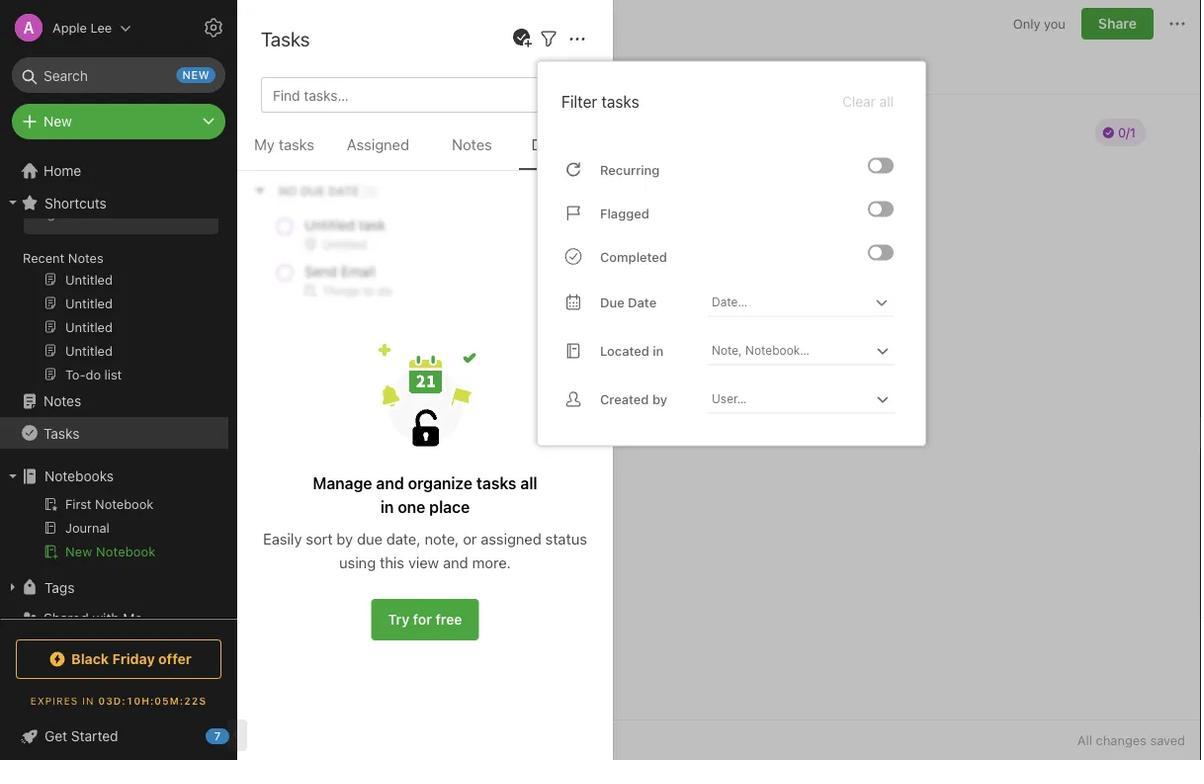 Task type: describe. For each thing, give the bounding box(es) containing it.
expand notebooks image
[[5, 469, 21, 484]]

easily sort by due date, note, or assigned status using this view and more.
[[263, 530, 587, 571]]

and inside easily sort by due date, note, or assigned status using this view and more.
[[443, 554, 468, 571]]

note window element
[[237, 0, 1201, 760]]

new task image
[[510, 27, 534, 50]]

clear all
[[842, 93, 894, 109]]

icon on a note, notebook, stack or tag to add it here.
[[36, 170, 181, 220]]

in
[[82, 695, 94, 706]]

note, inside icon on a note, notebook, stack or tag to add it here.
[[36, 188, 66, 203]]

friday
[[112, 651, 155, 667]]

located
[[600, 343, 649, 358]]

stack
[[133, 188, 166, 203]]

shared with me link
[[0, 603, 228, 635]]

filter tasks
[[562, 92, 639, 111]]

try
[[388, 611, 410, 628]]

all changes saved
[[1077, 733, 1185, 748]]

add
[[74, 205, 97, 220]]

filter tasks image
[[537, 27, 561, 51]]

new notebook group
[[0, 492, 228, 571]]

shared with me
[[43, 610, 143, 627]]

all
[[1077, 733, 1092, 748]]

notebooks link
[[0, 461, 228, 492]]

notebooks
[[44, 468, 114, 484]]

0 vertical spatial in
[[653, 343, 664, 358]]

tags
[[44, 579, 75, 595]]

recurring image
[[870, 160, 882, 172]]

flagged image
[[870, 203, 882, 215]]

to
[[58, 205, 71, 220]]

more.
[[472, 554, 511, 571]]

recurring
[[600, 162, 660, 177]]

for
[[413, 611, 432, 628]]

saved
[[1150, 733, 1185, 748]]

changes
[[1096, 733, 1147, 748]]

Find tasks… text field
[[265, 79, 544, 111]]

only
[[1013, 16, 1041, 31]]

in inside manage and organize tasks all in one place
[[380, 498, 394, 517]]

tags button
[[0, 571, 228, 603]]

shared
[[43, 610, 89, 627]]

due for due dates
[[532, 136, 559, 153]]

place
[[429, 498, 470, 517]]

apple lee
[[52, 20, 112, 35]]

by inside easily sort by due date, note, or assigned status using this view and more.
[[337, 530, 353, 547]]

manage
[[313, 474, 372, 493]]

More actions and view options field
[[561, 26, 589, 51]]

new search field
[[26, 57, 216, 93]]

my tasks
[[254, 136, 314, 153]]

my tasks button
[[237, 132, 331, 170]]

using
[[339, 554, 376, 571]]

completed
[[600, 249, 667, 264]]

on inside note window element
[[328, 61, 344, 77]]

all inside manage and organize tasks all in one place
[[520, 474, 537, 493]]

tasks for filter tasks
[[601, 92, 639, 111]]

view
[[408, 554, 439, 571]]

group inside tree
[[0, 129, 228, 393]]

created
[[600, 392, 649, 407]]

note, notebook…
[[712, 344, 810, 357]]

assigned button
[[331, 132, 425, 170]]

you
[[1044, 16, 1066, 31]]

or for stack
[[169, 188, 181, 203]]

expires
[[30, 695, 78, 706]]

expand note image
[[251, 12, 275, 36]]

on inside icon on a note, notebook, stack or tag to add it here.
[[137, 170, 152, 185]]

expires in 03d:10h:05m:22s
[[30, 695, 207, 706]]

status
[[545, 530, 587, 547]]

shortcuts button
[[0, 187, 228, 218]]

easily
[[263, 530, 302, 547]]

click to collapse image
[[230, 724, 245, 747]]

share
[[1098, 15, 1137, 32]]

recent
[[23, 250, 65, 265]]

located in
[[600, 343, 664, 358]]

get started
[[44, 728, 118, 744]]

tasks inside 'button'
[[43, 425, 79, 441]]

nov
[[348, 61, 373, 77]]

notebook…
[[745, 344, 810, 357]]

notes link
[[0, 386, 228, 417]]

2 vertical spatial notes
[[43, 393, 81, 409]]

shortcuts
[[44, 195, 107, 211]]

new
[[182, 69, 210, 82]]

7
[[214, 730, 221, 743]]

date…
[[712, 295, 748, 309]]

black friday offer button
[[16, 640, 221, 679]]

black friday offer
[[71, 651, 192, 667]]



Task type: locate. For each thing, give the bounding box(es) containing it.
tasks up edited
[[261, 27, 310, 50]]

1 vertical spatial all
[[520, 474, 537, 493]]

by right created
[[652, 392, 667, 407]]

or for note,
[[463, 530, 477, 547]]

0 horizontal spatial by
[[337, 530, 353, 547]]

0 horizontal spatial in
[[380, 498, 394, 517]]

Note Editor text field
[[237, 95, 1201, 720]]

1 horizontal spatial tasks
[[261, 27, 310, 50]]

1 horizontal spatial note,
[[425, 530, 459, 547]]

new inside 'button'
[[65, 544, 92, 559]]

dates
[[563, 136, 600, 153]]

1 horizontal spatial in
[[653, 343, 664, 358]]

or up more. on the left bottom
[[463, 530, 477, 547]]

0 horizontal spatial all
[[520, 474, 537, 493]]

icon
[[108, 170, 133, 185]]

group
[[0, 129, 228, 393]]

notes button
[[425, 132, 519, 170]]

2 vertical spatial tasks
[[476, 474, 517, 493]]

all right clear
[[880, 93, 894, 109]]

and
[[376, 474, 404, 493], [443, 554, 468, 571]]

date,
[[386, 530, 421, 547]]

notebook
[[96, 544, 156, 559]]

1 horizontal spatial or
[[463, 530, 477, 547]]

tasks inside manage and organize tasks all in one place
[[476, 474, 517, 493]]

clear all button
[[840, 89, 896, 113]]

one
[[398, 498, 425, 517]]

0 vertical spatial tasks
[[601, 92, 639, 111]]

03d:10h:05m:22s
[[98, 695, 207, 706]]

date
[[628, 295, 657, 310]]

all up the assigned
[[520, 474, 537, 493]]

0 vertical spatial or
[[169, 188, 181, 203]]

in
[[653, 343, 664, 358], [380, 498, 394, 517]]

group containing icon on a note, notebook, stack or tag to add it here.
[[0, 129, 228, 393]]

apple
[[52, 20, 87, 35]]

tasks
[[601, 92, 639, 111], [279, 136, 314, 153], [476, 474, 517, 493]]

1 horizontal spatial and
[[443, 554, 468, 571]]

here.
[[111, 205, 142, 220]]

due dates button
[[519, 132, 613, 170]]

flagged
[[600, 205, 649, 220]]

tree
[[0, 97, 237, 678]]

new for new
[[43, 113, 72, 130]]

0 vertical spatial tasks
[[261, 27, 310, 50]]

this
[[380, 554, 404, 571]]

1 vertical spatial tasks
[[279, 136, 314, 153]]

0 horizontal spatial on
[[137, 170, 152, 185]]

Account field
[[0, 8, 132, 47]]

1 vertical spatial new
[[65, 544, 92, 559]]

new
[[43, 113, 72, 130], [65, 544, 92, 559]]

me
[[123, 610, 143, 627]]

due
[[532, 136, 559, 153], [600, 295, 624, 310]]

0 horizontal spatial tasks
[[43, 425, 79, 441]]

 Date picker field
[[708, 288, 913, 317]]

get
[[44, 728, 67, 744]]

and right view
[[443, 554, 468, 571]]

note, up tag
[[36, 188, 66, 203]]

due dates
[[532, 136, 600, 153]]

notes right recent
[[68, 250, 103, 265]]

on left the nov
[[328, 61, 344, 77]]

try for free
[[388, 611, 462, 628]]

manage and organize tasks all in one place
[[313, 474, 537, 517]]

lee
[[90, 20, 112, 35]]

0 vertical spatial all
[[880, 93, 894, 109]]

0 vertical spatial new
[[43, 113, 72, 130]]

or inside icon on a note, notebook, stack or tag to add it here.
[[169, 188, 181, 203]]

2023
[[399, 61, 432, 77]]

new for new notebook
[[65, 544, 92, 559]]

tasks button
[[0, 417, 228, 449]]

Created by field
[[708, 385, 913, 414]]

1 vertical spatial on
[[137, 170, 152, 185]]

0 horizontal spatial tasks
[[279, 136, 314, 153]]

1 vertical spatial tasks
[[43, 425, 79, 441]]

last edited on nov 15, 2023
[[253, 61, 432, 77]]

by left due
[[337, 530, 353, 547]]

or inside easily sort by due date, note, or assigned status using this view and more.
[[463, 530, 477, 547]]

tasks up notebooks
[[43, 425, 79, 441]]

with
[[92, 610, 119, 627]]

new up home
[[43, 113, 72, 130]]

1 vertical spatial by
[[337, 530, 353, 547]]

0 vertical spatial on
[[328, 61, 344, 77]]

1 vertical spatial notes
[[68, 250, 103, 265]]

new notebook button
[[0, 540, 228, 564]]

last
[[253, 61, 280, 77]]

in left one
[[380, 498, 394, 517]]

0 vertical spatial note,
[[36, 188, 66, 203]]

and inside manage and organize tasks all in one place
[[376, 474, 404, 493]]

new notebook
[[65, 544, 156, 559]]

1 horizontal spatial tasks
[[476, 474, 517, 493]]

tasks right my at top
[[279, 136, 314, 153]]

1 horizontal spatial all
[[880, 93, 894, 109]]

completed image
[[870, 247, 882, 259]]

home link
[[0, 155, 237, 187]]

notes up tasks 'button'
[[43, 393, 81, 409]]

tag
[[36, 205, 55, 220]]

on left a
[[137, 170, 152, 185]]

offer
[[158, 651, 192, 667]]

assigned
[[347, 136, 409, 153]]

tasks for my tasks
[[279, 136, 314, 153]]

more actions and view options image
[[565, 27, 589, 51]]

0 horizontal spatial and
[[376, 474, 404, 493]]

15,
[[377, 61, 395, 77]]

0 horizontal spatial or
[[169, 188, 181, 203]]

0 vertical spatial and
[[376, 474, 404, 493]]

1 horizontal spatial on
[[328, 61, 344, 77]]

note, inside easily sort by due date, note, or assigned status using this view and more.
[[425, 530, 459, 547]]

due
[[357, 530, 382, 547]]

expand tags image
[[5, 579, 21, 595]]

1 vertical spatial note,
[[425, 530, 459, 547]]

1 vertical spatial in
[[380, 498, 394, 517]]

new button
[[12, 104, 225, 139]]

tasks
[[261, 27, 310, 50], [43, 425, 79, 441]]

filter
[[562, 92, 597, 111]]

and up one
[[376, 474, 404, 493]]

tasks right "filter"
[[601, 92, 639, 111]]

1 vertical spatial due
[[600, 295, 624, 310]]

due date
[[600, 295, 657, 310]]

1 horizontal spatial due
[[600, 295, 624, 310]]

1 vertical spatial and
[[443, 554, 468, 571]]

0 horizontal spatial due
[[532, 136, 559, 153]]

1 horizontal spatial by
[[652, 392, 667, 407]]

new inside popup button
[[43, 113, 72, 130]]

organize
[[408, 474, 473, 493]]

Search text field
[[26, 57, 212, 93]]

or right stack
[[169, 188, 181, 203]]

my
[[254, 136, 275, 153]]

0 vertical spatial notes
[[452, 136, 492, 153]]

a
[[155, 170, 162, 185]]

new up tags
[[65, 544, 92, 559]]

2 horizontal spatial tasks
[[601, 92, 639, 111]]

0 horizontal spatial note,
[[36, 188, 66, 203]]

edited
[[284, 61, 324, 77]]

sort
[[306, 530, 333, 547]]

due left dates
[[532, 136, 559, 153]]

started
[[71, 728, 118, 744]]

try for free button
[[371, 599, 479, 641]]

it
[[100, 205, 108, 220]]

share button
[[1081, 8, 1154, 40]]

due inside button
[[532, 136, 559, 153]]

on
[[328, 61, 344, 77], [137, 170, 152, 185]]

notebook,
[[70, 188, 130, 203]]

1 vertical spatial or
[[463, 530, 477, 547]]

only you
[[1013, 16, 1066, 31]]

Filter tasks field
[[537, 26, 561, 51]]

notes down find tasks… text field
[[452, 136, 492, 153]]

all inside button
[[880, 93, 894, 109]]

tasks right 'organize'
[[476, 474, 517, 493]]

in right "located"
[[653, 343, 664, 358]]

black
[[71, 651, 109, 667]]

note,
[[712, 344, 742, 357]]

all
[[880, 93, 894, 109], [520, 474, 537, 493]]

notes inside button
[[452, 136, 492, 153]]

tree containing home
[[0, 97, 237, 678]]

notes
[[452, 136, 492, 153], [68, 250, 103, 265], [43, 393, 81, 409]]

created by
[[600, 392, 667, 407]]

user…
[[712, 392, 747, 406]]

0 vertical spatial by
[[652, 392, 667, 407]]

due left the date
[[600, 295, 624, 310]]

Located in field
[[708, 337, 913, 365]]

Help and Learning task checklist field
[[0, 721, 237, 752]]

recent notes
[[23, 250, 103, 265]]

settings image
[[202, 16, 225, 40]]

home
[[43, 163, 81, 179]]

0 vertical spatial due
[[532, 136, 559, 153]]

or
[[169, 188, 181, 203], [463, 530, 477, 547]]

due for due date
[[600, 295, 624, 310]]

note, up view
[[425, 530, 459, 547]]

tasks inside button
[[279, 136, 314, 153]]



Task type: vqa. For each thing, say whether or not it's contained in the screenshot.
Choose default view option for Google Drive links field
no



